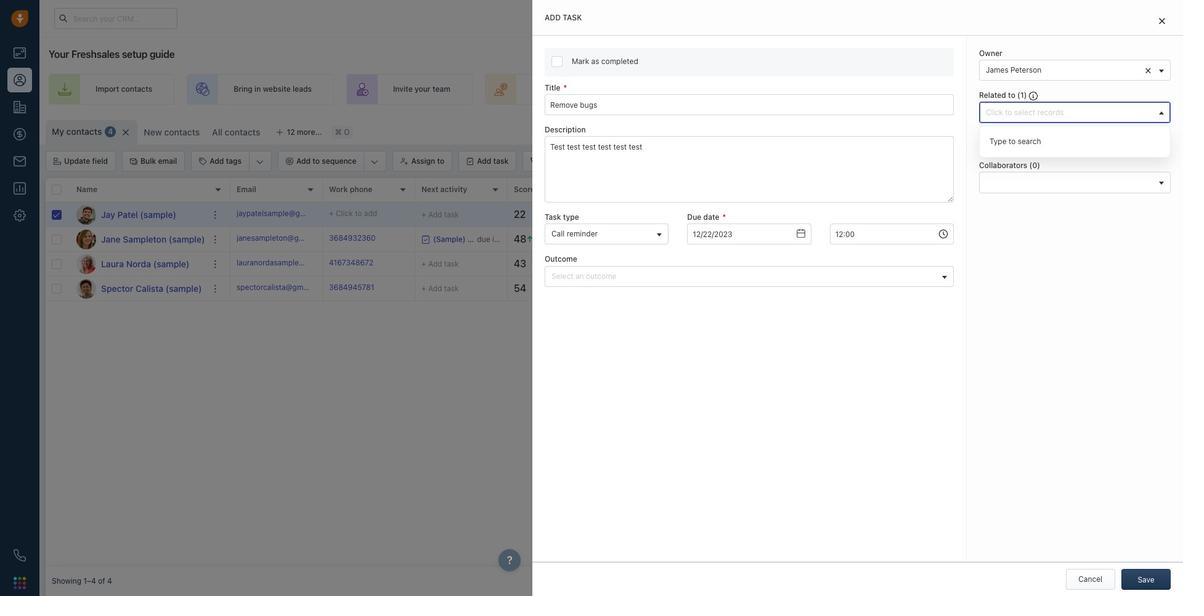Task type: describe. For each thing, give the bounding box(es) containing it.
sales inside set up your sales pipeline link
[[908, 85, 926, 94]]

create sales sequence link
[[655, 74, 805, 105]]

container_wx8msf4aqz5i3rn1 image inside the customize table button
[[921, 126, 930, 135]]

norda
[[126, 259, 151, 269]]

3684945781
[[329, 283, 374, 292]]

0
[[1033, 161, 1038, 170]]

invite your team
[[393, 85, 451, 94]]

2 your from the left
[[585, 85, 601, 94]]

add tags group
[[191, 151, 272, 172]]

(sample) inside press space to deselect this row. row
[[140, 209, 176, 220]]

4167348672
[[329, 258, 374, 267]]

(sample) right sampleton on the left of the page
[[169, 234, 205, 244]]

leads inside route leads to your team link
[[555, 85, 574, 94]]

type to search
[[990, 137, 1042, 146]]

click for 4167348672
[[613, 260, 631, 269]]

task type
[[545, 213, 579, 222]]

as
[[592, 57, 600, 66]]

showing 1–4 of 4
[[52, 577, 112, 587]]

activity
[[441, 185, 467, 194]]

contact
[[1144, 126, 1171, 135]]

sequence for add to sequence
[[322, 157, 357, 166]]

click for 3684932360
[[613, 235, 631, 244]]

description
[[545, 125, 586, 134]]

0 horizontal spatial jay patel (sample)
[[101, 209, 176, 220]]

route leads to your team
[[532, 85, 621, 94]]

related to ( 1 )
[[980, 91, 1029, 100]]

add task button
[[459, 151, 517, 172]]

add inside button
[[210, 157, 224, 166]]

update field button
[[46, 151, 116, 172]]

score
[[514, 185, 535, 194]]

set up your sales pipeline link
[[818, 74, 978, 105]]

1 horizontal spatial (
[[1030, 161, 1033, 170]]

to inside group
[[313, 157, 320, 166]]

name
[[76, 185, 97, 194]]

task inside × tab panel
[[563, 13, 582, 22]]

close image
[[1160, 17, 1166, 25]]

spectorcalista@gmail.com 3684945781
[[237, 283, 374, 292]]

contacts right all
[[225, 127, 260, 137]]

4167348672 link
[[329, 258, 374, 271]]

2 team from the left
[[603, 85, 621, 94]]

due date
[[688, 213, 720, 222]]

add to power dialer list
[[541, 157, 624, 166]]

james inside × tab panel
[[986, 65, 1009, 75]]

4 inside my contacts 4
[[108, 127, 113, 137]]

import contacts link
[[49, 74, 175, 105]]

patel inside × tab panel
[[1021, 131, 1038, 141]]

james peterson for 22
[[714, 210, 770, 219]]

jay patel (sample) link
[[101, 209, 176, 221]]

add for 3684932360
[[642, 235, 655, 244]]

task for 43
[[444, 259, 459, 269]]

o
[[344, 128, 350, 137]]

email
[[158, 157, 177, 166]]

12 more...
[[287, 128, 322, 137]]

12
[[287, 128, 295, 137]]

james for 22
[[714, 210, 737, 219]]

peterson for 22
[[739, 210, 770, 219]]

table
[[972, 126, 990, 135]]

grid containing 22
[[46, 177, 1178, 567]]

add tags
[[210, 157, 242, 166]]

cell for 43
[[970, 252, 1178, 276]]

more...
[[297, 128, 322, 137]]

import for import contacts link
[[96, 85, 119, 94]]

field
[[92, 157, 108, 166]]

laura norda (sample)
[[101, 259, 189, 269]]

reminder
[[567, 230, 598, 239]]

janesampleton@gmail.com
[[237, 234, 330, 243]]

click inside press space to deselect this row. row
[[336, 209, 353, 218]]

next
[[422, 185, 439, 194]]

work phone
[[329, 185, 373, 194]]

j image for jay patel (sample)
[[76, 205, 96, 225]]

janesampleton@gmail.com 3684932360
[[237, 234, 376, 243]]

peterson for 43
[[739, 260, 770, 269]]

to inside option
[[1009, 137, 1016, 146]]

collaborators
[[980, 161, 1028, 170]]

my contacts 4
[[52, 126, 113, 137]]

s image
[[76, 279, 96, 299]]

bulk
[[141, 157, 156, 166]]

import for import contacts button
[[1021, 126, 1045, 135]]

+ add task for 54
[[422, 284, 459, 293]]

-- text field
[[688, 224, 812, 245]]

import contacts for import contacts link
[[96, 85, 152, 94]]

add to sequence button
[[279, 152, 364, 171]]

jay patel (sample) inside × tab panel
[[1007, 131, 1071, 141]]

(sample) down acme inc (sample)
[[919, 284, 950, 293]]

angle down image for add tags
[[256, 156, 264, 168]]

bring in website leads
[[234, 85, 312, 94]]

add task inside × tab panel
[[545, 13, 582, 22]]

add to sequence group
[[278, 151, 387, 172]]

⌘ o
[[335, 128, 350, 137]]

jaypatelsample@gmail.com
[[237, 209, 331, 218]]

lauranordasample@gmail.com
[[237, 258, 341, 267]]

jane sampleton (sample) link
[[101, 233, 205, 246]]

⌘
[[335, 128, 342, 137]]

select an outcome button
[[545, 266, 954, 287]]

lauranordasample@gmail.com link
[[237, 258, 341, 271]]

cell for 54
[[970, 277, 1178, 301]]

import contacts button
[[1005, 120, 1084, 141]]

leads inside bring in website leads link
[[293, 85, 312, 94]]

0 horizontal spatial (
[[1018, 91, 1021, 100]]

title
[[545, 83, 561, 92]]

l image
[[76, 254, 96, 274]]

press space to deselect this row. row containing jay patel (sample)
[[46, 203, 231, 228]]

row group containing jay patel (sample)
[[46, 203, 231, 301]]

freshsales
[[71, 49, 120, 60]]

techcave
[[884, 284, 917, 293]]

cancel
[[1079, 575, 1103, 584]]

spector calista (sample)
[[101, 283, 202, 294]]

2 cell from the top
[[970, 228, 1178, 252]]

add deal
[[1038, 85, 1069, 94]]

+ click to add for 54
[[607, 284, 655, 293]]

+ add task for 43
[[422, 259, 459, 269]]

peterson inside × tab panel
[[1011, 65, 1042, 75]]

task for 54
[[444, 284, 459, 293]]

up
[[879, 85, 888, 94]]

task for 22
[[444, 210, 459, 219]]

jane sampleton (sample)
[[101, 234, 205, 244]]

completed
[[602, 57, 639, 66]]

3684932360
[[329, 234, 376, 243]]

add deal link
[[991, 74, 1091, 105]]

call
[[552, 230, 565, 239]]

sales inside create sales sequence "link"
[[728, 85, 747, 94]]

assign to button
[[393, 151, 453, 172]]

dialer
[[591, 157, 611, 166]]

none search field inside × tab panel
[[983, 177, 1155, 190]]

cancel button
[[1066, 570, 1116, 591]]

press space to select this row. row containing spector calista (sample)
[[46, 277, 231, 301]]

1
[[1021, 91, 1024, 100]]

(sample) inside "link"
[[153, 259, 189, 269]]

email
[[237, 185, 256, 194]]

phone image
[[14, 550, 26, 562]]

container_wx8msf4aqz5i3rn1 image for 43
[[702, 260, 711, 269]]

sequence for create sales sequence
[[749, 85, 783, 94]]



Task type: vqa. For each thing, say whether or not it's contained in the screenshot.
center
no



Task type: locate. For each thing, give the bounding box(es) containing it.
peterson for 54
[[739, 284, 770, 293]]

import down your freshsales setup guide
[[96, 85, 119, 94]]

1 vertical spatial (
[[1030, 161, 1033, 170]]

0 vertical spatial )
[[1024, 91, 1027, 100]]

angle down image right tags
[[256, 156, 264, 168]]

Start typing the details about the task… text field
[[545, 136, 954, 203]]

3 cell from the top
[[970, 252, 1178, 276]]

row group containing 22
[[231, 203, 1178, 301]]

import contacts up search
[[1021, 126, 1078, 135]]

in
[[255, 85, 261, 94]]

phone element
[[7, 544, 32, 568]]

import contacts down setup
[[96, 85, 152, 94]]

0 horizontal spatial your
[[415, 85, 431, 94]]

press space to deselect this row. row
[[46, 203, 231, 228], [231, 203, 1178, 228]]

jay up jane
[[101, 209, 115, 220]]

sequence up work
[[322, 157, 357, 166]]

your down as
[[585, 85, 601, 94]]

0 vertical spatial j image
[[76, 205, 96, 225]]

sequence
[[749, 85, 783, 94], [322, 157, 357, 166]]

press space to select this row. row containing jane sampleton (sample)
[[46, 228, 231, 252]]

update
[[64, 157, 90, 166]]

add for 4167348672
[[642, 260, 655, 269]]

of
[[98, 577, 105, 587]]

(sample) up acme inc (sample)
[[924, 235, 954, 244]]

3 your from the left
[[890, 85, 906, 94]]

type to search option
[[985, 131, 1166, 152]]

container_wx8msf4aqz5i3rn1 image for 22
[[702, 211, 711, 219]]

freshworks switcher image
[[14, 578, 26, 590]]

container_wx8msf4aqz5i3rn1 image
[[921, 126, 930, 135], [422, 235, 430, 244], [702, 235, 711, 244], [702, 285, 711, 293]]

jay up collaborators ( 0 ) at the right
[[1007, 131, 1019, 141]]

my
[[52, 126, 64, 137]]

2 press space to deselect this row. row from the left
[[231, 203, 1178, 228]]

import contacts inside import contacts button
[[1021, 126, 1078, 135]]

route
[[532, 85, 553, 94]]

to
[[576, 85, 583, 94], [1009, 91, 1016, 100], [1009, 137, 1016, 146], [313, 157, 320, 166], [437, 157, 445, 166], [558, 157, 565, 166], [355, 209, 362, 218], [633, 235, 640, 244], [633, 260, 640, 269], [633, 284, 640, 293]]

1 vertical spatial + add task
[[422, 259, 459, 269]]

add
[[545, 13, 561, 22], [1038, 85, 1052, 94], [1128, 126, 1142, 135], [210, 157, 224, 166], [297, 157, 311, 166], [477, 157, 492, 166], [541, 157, 556, 166], [428, 210, 442, 219], [428, 259, 442, 269], [428, 284, 442, 293]]

1 + click to add from the top
[[607, 235, 655, 244]]

assign
[[411, 157, 435, 166]]

(sample) inside × tab panel
[[1040, 131, 1071, 141]]

container_wx8msf4aqz5i3rn1 image down the due date
[[702, 260, 711, 269]]

0 vertical spatial container_wx8msf4aqz5i3rn1 image
[[702, 211, 711, 219]]

spectorcalista@gmail.com
[[237, 283, 328, 292]]

date
[[704, 213, 720, 222]]

j image left jane
[[76, 230, 96, 249]]

container_wx8msf4aqz5i3rn1 image right due
[[702, 211, 711, 219]]

click right reminder
[[613, 235, 631, 244]]

+ click to add for 43
[[607, 260, 655, 269]]

add tags button
[[192, 152, 249, 171]]

james peterson inside press space to deselect this row. row
[[714, 210, 770, 219]]

type
[[563, 213, 579, 222]]

jay
[[1007, 131, 1019, 141], [101, 209, 115, 220]]

1 vertical spatial j image
[[76, 230, 96, 249]]

None search field
[[983, 177, 1155, 190]]

next activity
[[422, 185, 467, 194]]

contacts down 'click to select records' search box
[[1047, 126, 1078, 135]]

1 vertical spatial patel
[[117, 209, 138, 220]]

angle down image inside add to sequence group
[[371, 156, 379, 168]]

1 container_wx8msf4aqz5i3rn1 image from the top
[[702, 211, 711, 219]]

1 vertical spatial container_wx8msf4aqz5i3rn1 image
[[702, 260, 711, 269]]

4 right my contacts link
[[108, 127, 113, 137]]

3 + add task from the top
[[422, 284, 459, 293]]

qualified for 54
[[805, 284, 836, 293]]

0 vertical spatial 4
[[108, 127, 113, 137]]

add to sequence
[[297, 157, 357, 166]]

1 vertical spatial import contacts
[[1021, 126, 1078, 135]]

0 horizontal spatial leads
[[293, 85, 312, 94]]

× tab panel
[[533, 0, 1184, 597]]

angle down image up phone
[[371, 156, 379, 168]]

laura norda (sample) link
[[101, 258, 189, 270]]

import contacts
[[96, 85, 152, 94], [1021, 126, 1078, 135]]

widgetz.io (sample)
[[884, 235, 954, 244]]

( right related
[[1018, 91, 1021, 100]]

press space to select this row. row containing 54
[[231, 277, 1178, 301]]

press space to deselect this row. row containing 22
[[231, 203, 1178, 228]]

2 angle down image from the left
[[371, 156, 379, 168]]

click up outcome
[[613, 260, 631, 269]]

press space to select this row. row
[[46, 228, 231, 252], [231, 228, 1178, 252], [46, 252, 231, 277], [231, 252, 1178, 277], [46, 277, 231, 301], [231, 277, 1178, 301]]

mark
[[572, 57, 590, 66]]

sampleton
[[123, 234, 167, 244]]

save button
[[1122, 570, 1171, 591]]

0 vertical spatial add task
[[545, 13, 582, 22]]

1 horizontal spatial import
[[1021, 126, 1045, 135]]

jane
[[101, 234, 121, 244]]

1 row group from the left
[[46, 203, 231, 301]]

0 horizontal spatial team
[[433, 85, 451, 94]]

0 vertical spatial (
[[1018, 91, 1021, 100]]

+ click to add
[[607, 235, 655, 244], [607, 260, 655, 269], [607, 284, 655, 293]]

1 vertical spatial sequence
[[322, 157, 357, 166]]

spector calista (sample) link
[[101, 283, 202, 295]]

mark as completed
[[572, 57, 639, 66]]

× dialog
[[533, 0, 1184, 597]]

+ add task inside press space to deselect this row. row
[[422, 210, 459, 219]]

james peterson for 43
[[714, 260, 770, 269]]

owner
[[980, 49, 1003, 58]]

1 horizontal spatial angle down image
[[371, 156, 379, 168]]

3684945781 link
[[329, 282, 374, 295]]

+
[[329, 209, 334, 218], [422, 210, 426, 219], [607, 235, 611, 244], [422, 259, 426, 269], [607, 260, 611, 269], [422, 284, 426, 293], [607, 284, 611, 293]]

angle down image inside the add tags group
[[256, 156, 264, 168]]

2 row group from the left
[[231, 203, 1178, 301]]

cell inside press space to deselect this row. row
[[970, 203, 1178, 227]]

container_wx8msf4aqz5i3rn1 image
[[702, 211, 711, 219], [702, 260, 711, 269]]

qualified
[[805, 235, 836, 244], [805, 260, 836, 269], [805, 284, 836, 293]]

2 + add task from the top
[[422, 259, 459, 269]]

( down search
[[1030, 161, 1033, 170]]

setup
[[122, 49, 147, 60]]

0 vertical spatial jay
[[1007, 131, 1019, 141]]

phone
[[350, 185, 373, 194]]

cell
[[970, 203, 1178, 227], [970, 228, 1178, 252], [970, 252, 1178, 276], [970, 277, 1178, 301]]

your
[[49, 49, 69, 60]]

angle down image for add to sequence
[[371, 156, 379, 168]]

48
[[514, 234, 527, 245]]

1 vertical spatial )
[[1038, 161, 1041, 170]]

container_wx8msf4aqz5i3rn1 image inside press space to deselect this row. row
[[702, 211, 711, 219]]

james for 43
[[714, 260, 737, 269]]

add task inside button
[[477, 157, 509, 166]]

qualified for 43
[[805, 260, 836, 269]]

to inside × tab panel
[[1009, 91, 1016, 100]]

j image for jane sampleton (sample)
[[76, 230, 96, 249]]

0 vertical spatial import contacts
[[96, 85, 152, 94]]

(sample) right inc
[[918, 260, 949, 269]]

4 right of
[[107, 577, 112, 587]]

james inside press space to deselect this row. row
[[714, 210, 737, 219]]

0 vertical spatial + add task
[[422, 210, 459, 219]]

add task
[[545, 13, 582, 22], [477, 157, 509, 166]]

1 sales from the left
[[728, 85, 747, 94]]

acme inc (sample) link
[[884, 260, 949, 269]]

contacts right the my
[[66, 126, 102, 137]]

team down mark as completed
[[603, 85, 621, 94]]

customize
[[933, 126, 970, 135]]

press space to select this row. row containing 48
[[231, 228, 1178, 252]]

1 vertical spatial import
[[1021, 126, 1045, 135]]

import contacts for import contacts button
[[1021, 126, 1078, 135]]

1 cell from the top
[[970, 203, 1178, 227]]

pipeline
[[928, 85, 956, 94]]

(sample) right "calista"
[[166, 283, 202, 294]]

grid
[[46, 177, 1178, 567]]

0 vertical spatial qualified
[[805, 235, 836, 244]]

deal
[[1054, 85, 1069, 94]]

leads right the website at the left of page
[[293, 85, 312, 94]]

Search your CRM... text field
[[54, 8, 178, 29]]

(
[[1018, 91, 1021, 100], [1030, 161, 1033, 170]]

press space to select this row. row containing 43
[[231, 252, 1178, 277]]

1 horizontal spatial team
[[603, 85, 621, 94]]

3 + click to add from the top
[[607, 284, 655, 293]]

team right invite
[[433, 85, 451, 94]]

4
[[108, 127, 113, 137], [107, 577, 112, 587]]

1 qualified from the top
[[805, 235, 836, 244]]

0 horizontal spatial sequence
[[322, 157, 357, 166]]

acme inc (sample)
[[884, 260, 949, 269]]

set
[[865, 85, 877, 94]]

task inside button
[[494, 157, 509, 166]]

1 team from the left
[[433, 85, 451, 94]]

add contact button
[[1111, 120, 1178, 141]]

sales left pipeline
[[908, 85, 926, 94]]

1 horizontal spatial patel
[[1021, 131, 1038, 141]]

0 horizontal spatial import
[[96, 85, 119, 94]]

+ add task for 22
[[422, 210, 459, 219]]

1 press space to deselect this row. row from the left
[[46, 203, 231, 228]]

save
[[1138, 576, 1155, 585]]

to inside row
[[355, 209, 362, 218]]

1 horizontal spatial sequence
[[749, 85, 783, 94]]

task
[[545, 213, 561, 222]]

1 horizontal spatial jay patel (sample)
[[1007, 131, 1071, 141]]

row group
[[46, 203, 231, 301], [231, 203, 1178, 301]]

1 vertical spatial + click to add
[[607, 260, 655, 269]]

cell for 22
[[970, 203, 1178, 227]]

Title text field
[[545, 94, 954, 115]]

your right up
[[890, 85, 906, 94]]

2 sales from the left
[[908, 85, 926, 94]]

import contacts group
[[1005, 120, 1105, 141]]

set up your sales pipeline
[[865, 85, 956, 94]]

jaypatelsample@gmail.com + click to add
[[237, 209, 377, 218]]

contacts down setup
[[121, 85, 152, 94]]

0 vertical spatial jay patel (sample)
[[1007, 131, 1071, 141]]

patel up 0
[[1021, 131, 1038, 141]]

0 vertical spatial patel
[[1021, 131, 1038, 141]]

leads right route
[[555, 85, 574, 94]]

1 horizontal spatial import contacts
[[1021, 126, 1078, 135]]

0 horizontal spatial import contacts
[[96, 85, 152, 94]]

james peterson inside × tab panel
[[986, 65, 1042, 75]]

0 horizontal spatial angle down image
[[256, 156, 264, 168]]

1 horizontal spatial add task
[[545, 13, 582, 22]]

2 vertical spatial qualified
[[805, 284, 836, 293]]

import contacts inside import contacts link
[[96, 85, 152, 94]]

1 horizontal spatial )
[[1038, 161, 1041, 170]]

janesampleton@gmail.com link
[[237, 233, 330, 246]]

1 vertical spatial qualified
[[805, 260, 836, 269]]

1 angle down image from the left
[[256, 156, 264, 168]]

calista
[[136, 283, 163, 294]]

your right invite
[[415, 85, 431, 94]]

0 horizontal spatial add task
[[477, 157, 509, 166]]

customize table
[[933, 126, 990, 135]]

jay patel (sample) up 0
[[1007, 131, 1071, 141]]

2 qualified from the top
[[805, 260, 836, 269]]

james for 54
[[714, 284, 737, 293]]

12 more... button
[[270, 124, 329, 141]]

1 horizontal spatial jay
[[1007, 131, 1019, 141]]

0 vertical spatial + click to add
[[607, 235, 655, 244]]

add for 3684945781
[[642, 284, 655, 293]]

invite
[[393, 85, 413, 94]]

sequence inside "link"
[[749, 85, 783, 94]]

jay patel (sample) down name row
[[101, 209, 176, 220]]

route leads to your team link
[[485, 74, 643, 105]]

2 horizontal spatial your
[[890, 85, 906, 94]]

jay inside × tab panel
[[1007, 131, 1019, 141]]

4 cell from the top
[[970, 277, 1178, 301]]

add
[[364, 209, 377, 218], [642, 235, 655, 244], [642, 260, 655, 269], [642, 284, 655, 293]]

j image down name
[[76, 205, 96, 225]]

0 horizontal spatial patel
[[117, 209, 138, 220]]

0 horizontal spatial sales
[[728, 85, 747, 94]]

click down work
[[336, 209, 353, 218]]

2 vertical spatial + add task
[[422, 284, 459, 293]]

1 your from the left
[[415, 85, 431, 94]]

techcave (sample) link
[[884, 284, 950, 293]]

add contact
[[1128, 126, 1171, 135]]

sequence inside button
[[322, 157, 357, 166]]

angle down image
[[256, 156, 264, 168], [371, 156, 379, 168]]

widgetz.io (sample) link
[[884, 235, 954, 244]]

contacts
[[121, 85, 152, 94], [1047, 126, 1078, 135], [66, 126, 102, 137], [164, 127, 200, 137], [225, 127, 260, 137]]

1 horizontal spatial sales
[[908, 85, 926, 94]]

0 horizontal spatial jay
[[101, 209, 115, 220]]

add inside press space to deselect this row. row
[[428, 210, 442, 219]]

sequence up title text box
[[749, 85, 783, 94]]

j image
[[76, 205, 96, 225], [76, 230, 96, 249]]

spector
[[101, 283, 133, 294]]

1 vertical spatial jay
[[101, 209, 115, 220]]

0 vertical spatial import
[[96, 85, 119, 94]]

import inside button
[[1021, 126, 1045, 135]]

(sample) down 'click to select records' search box
[[1040, 131, 1071, 141]]

click for 3684945781
[[613, 284, 631, 293]]

contacts inside button
[[1047, 126, 1078, 135]]

contacts right new at the top left of the page
[[164, 127, 200, 137]]

bring
[[234, 85, 253, 94]]

new contacts button
[[138, 120, 206, 145], [144, 127, 200, 137]]

(sample) down 'jane sampleton (sample)' link
[[153, 259, 189, 269]]

None text field
[[830, 224, 954, 245]]

×
[[1146, 63, 1152, 76]]

2 + click to add from the top
[[607, 260, 655, 269]]

1 vertical spatial jay patel (sample)
[[101, 209, 176, 220]]

name row
[[46, 178, 231, 203]]

1 vertical spatial 4
[[107, 577, 112, 587]]

0 vertical spatial sequence
[[749, 85, 783, 94]]

0 horizontal spatial )
[[1024, 91, 1027, 100]]

all contacts
[[212, 127, 260, 137]]

1 vertical spatial add task
[[477, 157, 509, 166]]

1 + add task from the top
[[422, 210, 459, 219]]

tags
[[226, 157, 242, 166]]

customize table button
[[913, 120, 998, 141]]

Click to select records search field
[[983, 106, 1155, 119]]

3684932360 link
[[329, 233, 376, 246]]

bulk email
[[141, 157, 177, 166]]

james peterson for 54
[[714, 284, 770, 293]]

press space to select this row. row containing laura norda (sample)
[[46, 252, 231, 277]]

outcome
[[586, 272, 617, 281]]

import up search
[[1021, 126, 1045, 135]]

2 j image from the top
[[76, 230, 96, 249]]

1 leads from the left
[[293, 85, 312, 94]]

add inside press space to deselect this row. row
[[364, 209, 377, 218]]

add inside × tab panel
[[545, 13, 561, 22]]

peterson inside press space to deselect this row. row
[[739, 210, 770, 219]]

1 horizontal spatial your
[[585, 85, 601, 94]]

2 leads from the left
[[555, 85, 574, 94]]

(sample) up jane sampleton (sample)
[[140, 209, 176, 220]]

) left the add deal
[[1024, 91, 1027, 100]]

widgetz.io
[[884, 235, 921, 244]]

1 j image from the top
[[76, 205, 96, 225]]

select
[[552, 272, 574, 281]]

an
[[576, 272, 584, 281]]

work
[[329, 185, 348, 194]]

1 horizontal spatial leads
[[555, 85, 574, 94]]

click down outcome
[[613, 284, 631, 293]]

2 container_wx8msf4aqz5i3rn1 image from the top
[[702, 260, 711, 269]]

sales up title text box
[[728, 85, 747, 94]]

) down search
[[1038, 161, 1041, 170]]

patel inside press space to deselect this row. row
[[117, 209, 138, 220]]

call reminder button
[[545, 224, 669, 245]]

search
[[1018, 137, 1042, 146]]

patel down name row
[[117, 209, 138, 220]]

2 vertical spatial + click to add
[[607, 284, 655, 293]]

3 qualified from the top
[[805, 284, 836, 293]]



